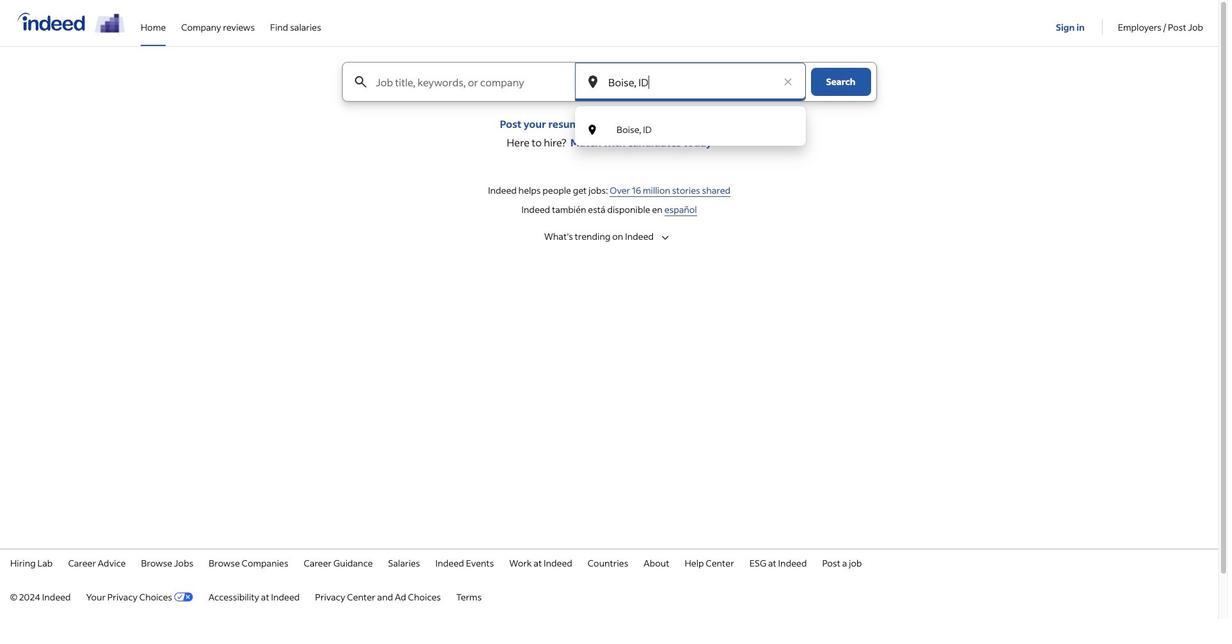 Task type: vqa. For each thing, say whether or not it's contained in the screenshot.
tab list
no



Task type: locate. For each thing, give the bounding box(es) containing it.
clear location input image
[[782, 75, 794, 88]]

Edit location text field
[[606, 63, 775, 101]]

None search field
[[332, 62, 887, 146]]

section
[[0, 178, 1219, 222]]

main content
[[0, 62, 1219, 250]]



Task type: describe. For each thing, give the bounding box(es) containing it.
search: Job title, keywords, or company text field
[[373, 63, 573, 101]]

at indeed, we're committed to increasing representation of women at all levels of indeed's global workforce to at least 50% by 2030 image
[[95, 13, 125, 33]]



